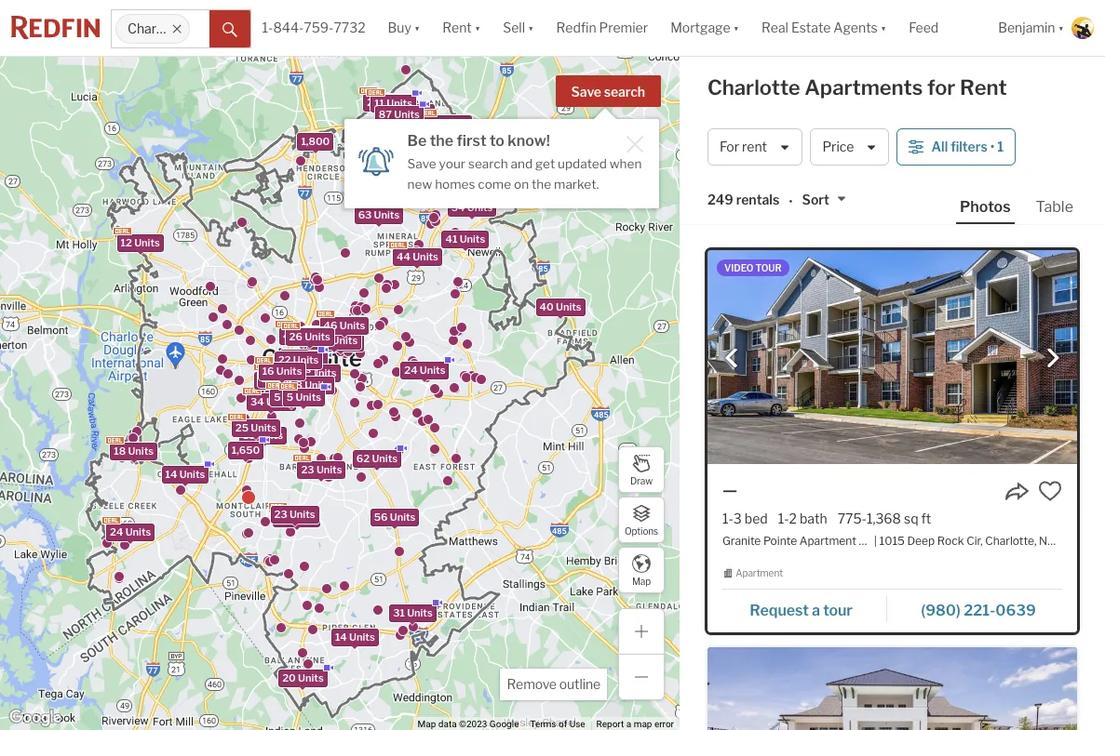 Task type: describe. For each thing, give the bounding box(es) containing it.
photo of 1015 deep rock cir, charlotte, nc 28273 image
[[708, 250, 1077, 465]]

1 vertical spatial rent
[[960, 75, 1007, 100]]

1-3 bed
[[723, 511, 768, 527]]

6
[[396, 106, 403, 119]]

18 units
[[114, 445, 154, 458]]

agents
[[834, 20, 878, 36]]

26 units
[[289, 331, 330, 344]]

of
[[559, 720, 567, 730]]

11
[[374, 97, 385, 110]]

62 units
[[356, 452, 398, 465]]

1 vertical spatial 15
[[262, 385, 274, 398]]

remove outline
[[507, 677, 601, 693]]

mortgage ▾ button
[[670, 0, 739, 56]]

draw
[[630, 475, 653, 486]]

data
[[438, 720, 457, 730]]

0 vertical spatial 14 units
[[165, 468, 205, 481]]

redfin
[[556, 20, 596, 36]]

on
[[514, 177, 529, 192]]

(980) 221-0639
[[921, 602, 1036, 620]]

error
[[654, 720, 674, 730]]

estate
[[791, 20, 831, 36]]

sq
[[904, 511, 919, 527]]

homes
[[859, 535, 896, 549]]

0 vertical spatial 34
[[451, 202, 465, 215]]

google
[[490, 720, 519, 730]]

170 units
[[311, 335, 358, 348]]

map region
[[0, 0, 766, 731]]

39 units
[[295, 367, 337, 380]]

for rent
[[720, 139, 767, 155]]

nc
[[1039, 535, 1056, 549]]

buy
[[388, 20, 411, 36]]

market.
[[554, 177, 599, 192]]

all
[[931, 139, 948, 155]]

23 units left 56
[[274, 508, 315, 521]]

1 vertical spatial 40 units
[[540, 301, 582, 314]]

62
[[356, 452, 370, 465]]

7732
[[334, 20, 365, 36]]

10 units
[[277, 512, 317, 525]]

buy ▾ button
[[377, 0, 431, 56]]

273 units
[[258, 374, 305, 387]]

first
[[457, 132, 487, 150]]

49
[[283, 329, 297, 342]]

your
[[439, 156, 466, 171]]

photos button
[[956, 197, 1032, 224]]

buy ▾
[[388, 20, 420, 36]]

31 units
[[393, 607, 433, 620]]

save for save search
[[571, 84, 601, 100]]

homes
[[435, 177, 475, 192]]

save search button
[[555, 75, 661, 107]]

23 units left 62
[[301, 464, 342, 477]]

1-844-759-7732 link
[[262, 20, 365, 36]]

221-
[[964, 602, 996, 620]]

be the first to know! dialog
[[344, 108, 659, 208]]

remove charlotte image
[[172, 23, 183, 34]]

terms of use link
[[530, 720, 585, 730]]

2 vertical spatial 12 units
[[261, 372, 301, 386]]

options button
[[618, 497, 665, 544]]

23 right new
[[434, 167, 447, 180]]

1 vertical spatial 34
[[250, 396, 264, 409]]

for
[[720, 139, 739, 155]]

map data ©2023 google
[[418, 720, 519, 730]]

273
[[258, 374, 277, 387]]

save for save your search and get updated when new homes come on the market.
[[407, 156, 436, 171]]

mortgage ▾ button
[[659, 0, 750, 56]]

rent inside dropdown button
[[443, 20, 472, 36]]

sell ▾ button
[[492, 0, 545, 56]]

price button
[[810, 128, 890, 166]]

save search
[[571, 84, 645, 100]]

28273
[[1058, 535, 1093, 549]]

39
[[295, 367, 309, 380]]

draw button
[[618, 447, 665, 493]]

real estate agents ▾ button
[[750, 0, 898, 56]]

map for map
[[632, 576, 651, 587]]

options
[[625, 526, 658, 537]]

19 units
[[264, 375, 304, 388]]

28 units
[[467, 154, 509, 167]]

▾ for benjamin ▾
[[1058, 20, 1064, 36]]

user photo image
[[1072, 17, 1094, 39]]

41
[[445, 233, 457, 246]]

feed
[[909, 20, 939, 36]]

and
[[511, 156, 533, 171]]

1 vertical spatial 15 units
[[262, 385, 302, 398]]

video
[[724, 263, 754, 274]]

87
[[379, 108, 392, 121]]

1 vertical spatial 34 units
[[250, 396, 292, 409]]

25
[[235, 422, 249, 435]]

44 units
[[397, 250, 438, 263]]

10
[[277, 512, 289, 525]]

sell ▾
[[503, 20, 534, 36]]

1 horizontal spatial 40
[[540, 301, 554, 314]]

redfin premier button
[[545, 0, 659, 56]]

rent ▾
[[443, 20, 481, 36]]

0 vertical spatial 40 units
[[427, 118, 469, 131]]

next button image
[[1044, 349, 1062, 368]]

terms of use
[[530, 720, 585, 730]]

▾ for mortgage ▾
[[733, 20, 739, 36]]

23 down be
[[412, 167, 425, 180]]

8 units
[[295, 379, 330, 392]]

1 horizontal spatial 15
[[284, 352, 296, 365]]

6 units
[[396, 106, 431, 119]]

46 units
[[324, 319, 365, 332]]

rent
[[742, 139, 767, 155]]

pointe
[[763, 535, 797, 549]]

1,650
[[232, 444, 260, 457]]



Task type: locate. For each thing, give the bounding box(es) containing it.
all filters • 1 button
[[897, 128, 1016, 166]]

0 horizontal spatial 12
[[121, 237, 132, 250]]

34 units
[[451, 202, 493, 215], [250, 396, 292, 409]]

save up new
[[407, 156, 436, 171]]

0 vertical spatial map
[[632, 576, 651, 587]]

1- for 844-
[[262, 20, 273, 36]]

photo of 4931 freedom dr, charlotte, nc 28208 image
[[708, 648, 1077, 731]]

map for map data ©2023 google
[[418, 720, 436, 730]]

0 horizontal spatial 3
[[269, 365, 276, 378]]

bed
[[745, 511, 768, 527]]

23 units down be
[[412, 167, 453, 180]]

be the first to know!
[[407, 132, 550, 150]]

23 up 10 units
[[301, 464, 314, 477]]

1 horizontal spatial the
[[532, 177, 551, 192]]

2 ▾ from the left
[[475, 20, 481, 36]]

22 units
[[278, 354, 319, 367]]

0 horizontal spatial save
[[407, 156, 436, 171]]

—
[[723, 481, 738, 500]]

1 horizontal spatial search
[[604, 84, 645, 100]]

▾ for buy ▾
[[414, 20, 420, 36]]

3 ▾ from the left
[[528, 20, 534, 36]]

2 horizontal spatial 12 units
[[321, 336, 361, 349]]

18
[[114, 445, 126, 458]]

charlotte up the rent in the right of the page
[[708, 75, 800, 100]]

0 horizontal spatial 34 units
[[250, 396, 292, 409]]

favorite button checkbox
[[1038, 480, 1062, 504]]

• left sort
[[789, 193, 793, 209]]

real
[[762, 20, 789, 36]]

1- for 2
[[778, 511, 789, 527]]

1 vertical spatial a
[[626, 720, 631, 730]]

a left map
[[626, 720, 631, 730]]

15 down 3 units
[[262, 385, 274, 398]]

0 horizontal spatial 12 units
[[121, 237, 160, 250]]

1 vertical spatial 12 units
[[321, 336, 361, 349]]

• left 1
[[990, 139, 995, 155]]

1,800
[[301, 135, 330, 148]]

0 vertical spatial 16
[[262, 365, 274, 378]]

23
[[412, 167, 425, 180], [434, 167, 447, 180], [301, 464, 314, 477], [274, 508, 287, 521]]

when
[[610, 156, 642, 171]]

map
[[634, 720, 652, 730]]

• for all filters • 1
[[990, 139, 995, 155]]

11 units
[[374, 97, 412, 110]]

rent ▾ button
[[443, 0, 481, 56]]

feed button
[[898, 0, 987, 56]]

0 vertical spatial 14
[[165, 468, 177, 481]]

2 inside "map" region
[[288, 359, 294, 372]]

favorite button image
[[1038, 480, 1062, 504]]

0 horizontal spatial map
[[418, 720, 436, 730]]

0 horizontal spatial 15
[[262, 385, 274, 398]]

0 horizontal spatial search
[[468, 156, 508, 171]]

granite pointe apartment homes
[[723, 535, 896, 549]]

1 vertical spatial 12
[[321, 336, 333, 349]]

5 left "8"
[[287, 391, 293, 405]]

▾ inside dropdown button
[[881, 20, 887, 36]]

34 units down 19
[[250, 396, 292, 409]]

1 horizontal spatial save
[[571, 84, 601, 100]]

3
[[269, 365, 276, 378], [734, 511, 742, 527]]

know!
[[508, 132, 550, 150]]

6 ▾ from the left
[[1058, 20, 1064, 36]]

5 ▾ from the left
[[881, 20, 887, 36]]

terms
[[530, 720, 556, 730]]

1 vertical spatial 40
[[540, 301, 554, 314]]

1 vertical spatial search
[[468, 156, 508, 171]]

1 horizontal spatial 14
[[335, 632, 347, 645]]

0 vertical spatial 12
[[121, 237, 132, 250]]

63 units
[[358, 208, 400, 221]]

0 vertical spatial the
[[430, 132, 454, 150]]

granite
[[723, 535, 761, 549]]

2 left 39
[[288, 359, 294, 372]]

map inside map button
[[632, 576, 651, 587]]

2 vertical spatial 12
[[261, 372, 273, 386]]

save inside save search button
[[571, 84, 601, 100]]

0 vertical spatial 2
[[288, 359, 294, 372]]

previous button image
[[723, 349, 741, 368]]

ft
[[921, 511, 931, 527]]

1- up the pointe in the bottom right of the page
[[778, 511, 789, 527]]

0 horizontal spatial apartment
[[736, 568, 783, 580]]

▾ right mortgage
[[733, 20, 739, 36]]

0 horizontal spatial 1-
[[262, 20, 273, 36]]

apartment
[[799, 535, 856, 549], [736, 568, 783, 580]]

0 vertical spatial charlotte
[[128, 21, 185, 37]]

a inside button
[[812, 602, 820, 620]]

▾ left sell at the left of the page
[[475, 20, 481, 36]]

charlotte left submit search icon
[[128, 21, 185, 37]]

▾ left "user photo"
[[1058, 20, 1064, 36]]

submit search image
[[222, 22, 237, 37]]

2 horizontal spatial 12
[[321, 336, 333, 349]]

22
[[278, 354, 291, 367]]

0 vertical spatial •
[[990, 139, 995, 155]]

|
[[874, 535, 877, 549]]

• for 249 rentals •
[[789, 193, 793, 209]]

24
[[367, 96, 380, 109], [270, 363, 283, 376], [404, 364, 418, 377], [110, 526, 123, 539]]

• inside button
[[990, 139, 995, 155]]

2 left bath
[[789, 511, 797, 527]]

photos
[[960, 198, 1011, 216]]

1 horizontal spatial •
[[990, 139, 995, 155]]

0 horizontal spatial the
[[430, 132, 454, 150]]

0 vertical spatial a
[[812, 602, 820, 620]]

search
[[604, 84, 645, 100], [468, 156, 508, 171]]

1 vertical spatial 14
[[335, 632, 347, 645]]

search up come
[[468, 156, 508, 171]]

a for tour
[[812, 602, 820, 620]]

for
[[927, 75, 956, 100]]

23 units
[[412, 167, 453, 180], [434, 167, 475, 180], [301, 464, 342, 477], [274, 508, 315, 521]]

1 horizontal spatial 5
[[287, 391, 293, 405]]

table button
[[1032, 197, 1077, 223]]

1 horizontal spatial charlotte
[[708, 75, 800, 100]]

1 horizontal spatial a
[[812, 602, 820, 620]]

1 horizontal spatial 3
[[734, 511, 742, 527]]

0 vertical spatial 3
[[269, 365, 276, 378]]

| 1015 deep rock cir, charlotte, nc 28273
[[874, 535, 1093, 549]]

rent right for
[[960, 75, 1007, 100]]

1 vertical spatial apartment
[[736, 568, 783, 580]]

0 vertical spatial 15
[[284, 352, 296, 365]]

1 vertical spatial 14 units
[[335, 632, 375, 645]]

charlotte for charlotte
[[128, 21, 185, 37]]

0 vertical spatial 16 units
[[262, 365, 302, 378]]

3 units
[[269, 365, 304, 378]]

15 units
[[284, 352, 324, 365], [262, 385, 302, 398]]

1 horizontal spatial 14 units
[[335, 632, 375, 645]]

1,368
[[867, 511, 901, 527]]

(980) 221-0639 link
[[887, 594, 1062, 626]]

1 horizontal spatial 12 units
[[261, 372, 301, 386]]

1 horizontal spatial 16
[[262, 365, 274, 378]]

1- up the granite
[[723, 511, 734, 527]]

34 down 273
[[250, 396, 264, 409]]

1 horizontal spatial 40 units
[[540, 301, 582, 314]]

save down 'redfin'
[[571, 84, 601, 100]]

2 units
[[288, 359, 322, 372]]

1 horizontal spatial 1-
[[723, 511, 734, 527]]

3 inside "map" region
[[269, 365, 276, 378]]

0 horizontal spatial •
[[789, 193, 793, 209]]

1 vertical spatial •
[[789, 193, 793, 209]]

844-
[[273, 20, 304, 36]]

0 vertical spatial 15 units
[[284, 352, 324, 365]]

0 vertical spatial 12 units
[[121, 237, 160, 250]]

34 down homes
[[451, 202, 465, 215]]

filters
[[951, 139, 988, 155]]

▾ right agents
[[881, 20, 887, 36]]

0 horizontal spatial 40 units
[[427, 118, 469, 131]]

1 horizontal spatial rent
[[960, 75, 1007, 100]]

use
[[569, 720, 585, 730]]

759-
[[304, 20, 334, 36]]

search down premier
[[604, 84, 645, 100]]

sort
[[802, 192, 829, 208]]

0 horizontal spatial 40
[[427, 118, 441, 131]]

0 horizontal spatial 2
[[288, 359, 294, 372]]

all filters • 1
[[931, 139, 1004, 155]]

0 horizontal spatial 14 units
[[165, 468, 205, 481]]

google image
[[5, 707, 66, 731]]

charlotte apartments for rent
[[708, 75, 1007, 100]]

5 units down 39
[[287, 391, 321, 405]]

1- right submit search icon
[[262, 20, 273, 36]]

report
[[596, 720, 624, 730]]

1 horizontal spatial 2
[[789, 511, 797, 527]]

20 units
[[282, 673, 324, 686]]

15 up 3 units
[[284, 352, 296, 365]]

the right on
[[532, 177, 551, 192]]

map down options
[[632, 576, 651, 587]]

bath
[[800, 511, 827, 527]]

apartment down bath
[[799, 535, 856, 549]]

tour
[[823, 602, 853, 620]]

rent
[[443, 20, 472, 36], [960, 75, 1007, 100]]

1 vertical spatial save
[[407, 156, 436, 171]]

23 down 25 units
[[274, 508, 287, 521]]

2 horizontal spatial 1-
[[778, 511, 789, 527]]

▾ for sell ▾
[[528, 20, 534, 36]]

5 units
[[274, 391, 309, 404], [287, 391, 321, 405]]

87 units
[[379, 108, 420, 121]]

▾ right sell at the left of the page
[[528, 20, 534, 36]]

23 units down 28
[[434, 167, 475, 180]]

1 vertical spatial 16 units
[[243, 430, 283, 443]]

units
[[382, 96, 408, 109], [387, 97, 412, 110], [405, 106, 431, 119], [394, 108, 420, 121], [443, 118, 469, 131], [483, 154, 509, 167], [427, 167, 453, 180], [449, 167, 475, 180], [467, 202, 493, 215], [374, 208, 400, 221], [460, 233, 485, 246], [134, 237, 160, 250], [413, 250, 438, 263], [556, 301, 582, 314], [340, 319, 365, 332], [299, 329, 325, 342], [305, 331, 330, 344], [332, 335, 358, 348], [335, 336, 361, 349], [298, 352, 324, 365], [293, 354, 319, 367], [296, 359, 322, 372], [285, 363, 311, 376], [420, 364, 445, 377], [276, 365, 302, 378], [278, 365, 304, 378], [311, 367, 337, 380], [275, 372, 301, 386], [279, 374, 305, 387], [278, 375, 304, 388], [305, 379, 330, 392], [276, 385, 302, 398], [283, 391, 309, 404], [296, 391, 321, 405], [266, 396, 292, 409], [251, 422, 276, 435], [257, 430, 283, 443], [128, 445, 154, 458], [372, 452, 398, 465], [316, 464, 342, 477], [179, 468, 205, 481], [290, 508, 315, 521], [390, 511, 416, 524], [291, 512, 317, 525], [125, 526, 151, 539], [407, 607, 433, 620], [349, 632, 375, 645], [298, 673, 324, 686]]

5
[[274, 391, 281, 404], [287, 391, 293, 405]]

1 vertical spatial 16
[[243, 430, 255, 443]]

save inside save your search and get updated when new homes come on the market.
[[407, 156, 436, 171]]

a left tour
[[812, 602, 820, 620]]

1 vertical spatial charlotte
[[708, 75, 800, 100]]

0 horizontal spatial charlotte
[[128, 21, 185, 37]]

rentals
[[736, 192, 780, 208]]

1 horizontal spatial 34
[[451, 202, 465, 215]]

save your search and get updated when new homes come on the market.
[[407, 156, 642, 192]]

34 units down homes
[[451, 202, 493, 215]]

1-2 bath
[[778, 511, 827, 527]]

1 vertical spatial the
[[532, 177, 551, 192]]

benjamin ▾
[[998, 20, 1064, 36]]

benjamin
[[998, 20, 1055, 36]]

1 horizontal spatial map
[[632, 576, 651, 587]]

24 units
[[367, 96, 408, 109], [270, 363, 311, 376], [404, 364, 445, 377], [110, 526, 151, 539]]

0 horizontal spatial 14
[[165, 468, 177, 481]]

None search field
[[190, 10, 209, 47]]

0 horizontal spatial 34
[[250, 396, 264, 409]]

buy ▾ button
[[388, 0, 420, 56]]

0 horizontal spatial 16
[[243, 430, 255, 443]]

apartment down the granite
[[736, 568, 783, 580]]

170
[[311, 335, 330, 348]]

5 down 273 units
[[274, 391, 281, 404]]

0 vertical spatial 40
[[427, 118, 441, 131]]

the inside save your search and get updated when new homes come on the market.
[[532, 177, 551, 192]]

map left data at the bottom left of page
[[418, 720, 436, 730]]

search inside save your search and get updated when new homes come on the market.
[[468, 156, 508, 171]]

0 vertical spatial save
[[571, 84, 601, 100]]

search inside save search button
[[604, 84, 645, 100]]

remove outline button
[[500, 669, 607, 701]]

40 units
[[427, 118, 469, 131], [540, 301, 582, 314]]

1 horizontal spatial apartment
[[799, 535, 856, 549]]

the right be
[[430, 132, 454, 150]]

0 vertical spatial 34 units
[[451, 202, 493, 215]]

mortgage ▾
[[670, 20, 739, 36]]

request a tour button
[[723, 596, 887, 624]]

report a map error link
[[596, 720, 674, 730]]

real estate agents ▾
[[762, 20, 887, 36]]

1 vertical spatial 2
[[789, 511, 797, 527]]

video tour
[[724, 263, 782, 274]]

0 horizontal spatial rent
[[443, 20, 472, 36]]

1 ▾ from the left
[[414, 20, 420, 36]]

0639
[[996, 602, 1036, 620]]

▾
[[414, 20, 420, 36], [475, 20, 481, 36], [528, 20, 534, 36], [733, 20, 739, 36], [881, 20, 887, 36], [1058, 20, 1064, 36]]

1 horizontal spatial 34 units
[[451, 202, 493, 215]]

0 vertical spatial apartment
[[799, 535, 856, 549]]

1 horizontal spatial 12
[[261, 372, 273, 386]]

0 vertical spatial search
[[604, 84, 645, 100]]

request
[[750, 602, 809, 620]]

▾ right buy
[[414, 20, 420, 36]]

updated
[[558, 156, 607, 171]]

cir,
[[967, 535, 983, 549]]

5 units down 19 units
[[274, 391, 309, 404]]

0 horizontal spatial a
[[626, 720, 631, 730]]

1 vertical spatial map
[[418, 720, 436, 730]]

1 vertical spatial 3
[[734, 511, 742, 527]]

4 ▾ from the left
[[733, 20, 739, 36]]

12
[[121, 237, 132, 250], [321, 336, 333, 349], [261, 372, 273, 386]]

▾ for rent ▾
[[475, 20, 481, 36]]

outline
[[559, 677, 601, 693]]

rent right buy ▾
[[443, 20, 472, 36]]

• inside 249 rentals •
[[789, 193, 793, 209]]

0 horizontal spatial 5
[[274, 391, 281, 404]]

63
[[358, 208, 372, 221]]

charlotte for charlotte apartments for rent
[[708, 75, 800, 100]]

0 vertical spatial rent
[[443, 20, 472, 36]]

a for map
[[626, 720, 631, 730]]

redfin premier
[[556, 20, 648, 36]]

1- for 3
[[723, 511, 734, 527]]



Task type: vqa. For each thing, say whether or not it's contained in the screenshot.
Notes text box
no



